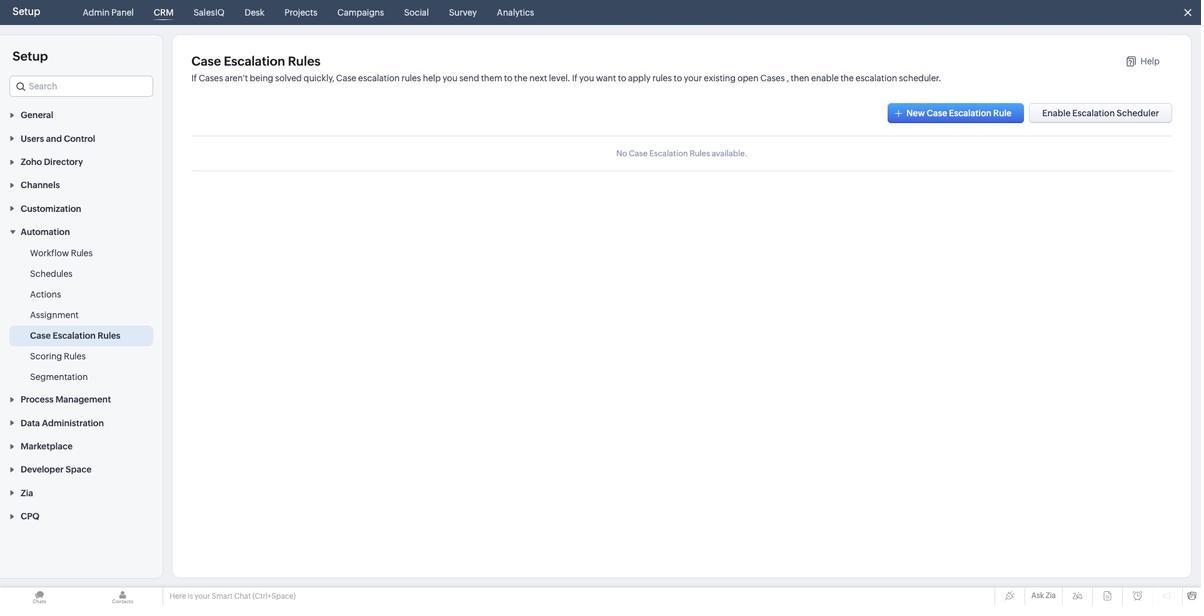 Task type: vqa. For each thing, say whether or not it's contained in the screenshot.
Channels image
no



Task type: describe. For each thing, give the bounding box(es) containing it.
chat
[[234, 593, 251, 601]]

survey link
[[444, 0, 482, 25]]

admin panel link
[[78, 0, 139, 25]]

campaigns
[[337, 8, 384, 18]]

smart
[[212, 593, 233, 601]]

chats image
[[0, 588, 79, 606]]

your
[[195, 593, 210, 601]]

setup
[[13, 6, 40, 18]]

desk link
[[240, 0, 270, 25]]

zia
[[1046, 592, 1056, 601]]

crm link
[[149, 0, 179, 25]]

crm
[[154, 8, 174, 18]]

ask zia
[[1032, 592, 1056, 601]]

analytics link
[[492, 0, 539, 25]]

here
[[170, 593, 186, 601]]

admin
[[83, 8, 110, 18]]



Task type: locate. For each thing, give the bounding box(es) containing it.
(ctrl+space)
[[252, 593, 296, 601]]

contacts image
[[83, 588, 162, 606]]

here is your smart chat (ctrl+space)
[[170, 593, 296, 601]]

social
[[404, 8, 429, 18]]

desk
[[245, 8, 264, 18]]

panel
[[111, 8, 134, 18]]

social link
[[399, 0, 434, 25]]

projects
[[285, 8, 317, 18]]

analytics
[[497, 8, 534, 18]]

campaigns link
[[332, 0, 389, 25]]

salesiq link
[[189, 0, 230, 25]]

ask
[[1032, 592, 1044, 601]]

survey
[[449, 8, 477, 18]]

salesiq
[[194, 8, 225, 18]]

is
[[188, 593, 193, 601]]

projects link
[[280, 0, 322, 25]]

admin panel
[[83, 8, 134, 18]]



